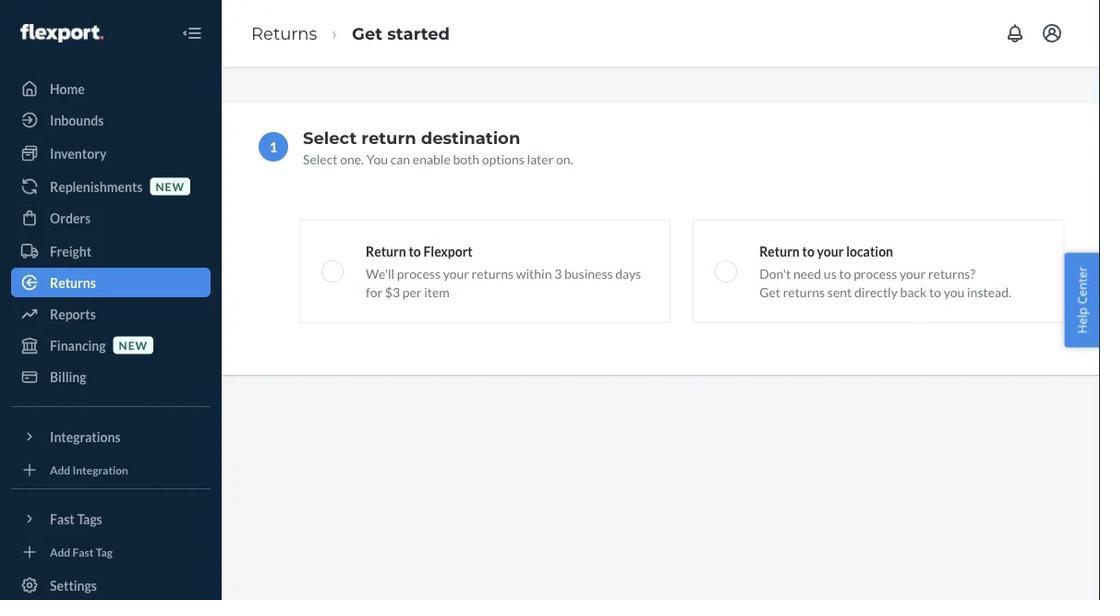 Task type: vqa. For each thing, say whether or not it's contained in the screenshot.
the bottom Get
yes



Task type: locate. For each thing, give the bounding box(es) containing it.
financing
[[50, 338, 106, 353]]

fast
[[50, 511, 75, 527], [73, 545, 94, 559]]

select return destination select one. you can enable both options later on.
[[303, 127, 573, 167]]

billing
[[50, 369, 86, 385]]

select up one.
[[303, 127, 357, 148]]

to right us
[[839, 266, 851, 281]]

add inside 'link'
[[50, 463, 70, 477]]

process up directly
[[854, 266, 897, 281]]

settings link
[[11, 571, 211, 601]]

add integration
[[50, 463, 128, 477]]

returns inside return to flexport we'll process your returns within 3 business days for $3 per item
[[472, 266, 514, 281]]

add integration link
[[11, 459, 211, 481]]

1 process from the left
[[397, 266, 441, 281]]

1 horizontal spatial get
[[760, 284, 781, 300]]

sent
[[828, 284, 852, 300]]

process up the per
[[397, 266, 441, 281]]

0 horizontal spatial returns link
[[11, 268, 211, 297]]

fast tags
[[50, 511, 102, 527]]

get left the started
[[352, 23, 383, 43]]

0 vertical spatial add
[[50, 463, 70, 477]]

0 horizontal spatial returns
[[50, 275, 96, 291]]

3
[[554, 266, 562, 281]]

returns inside return to your location don't need us to process your returns? get returns sent directly back to you instead.
[[783, 284, 825, 300]]

1 horizontal spatial returns
[[251, 23, 317, 43]]

integrations button
[[11, 422, 211, 452]]

1 horizontal spatial process
[[854, 266, 897, 281]]

your up us
[[817, 243, 844, 259]]

returns right close navigation "icon"
[[251, 23, 317, 43]]

fast inside dropdown button
[[50, 511, 75, 527]]

returns link
[[251, 23, 317, 43], [11, 268, 211, 297]]

0 vertical spatial fast
[[50, 511, 75, 527]]

add fast tag link
[[11, 541, 211, 564]]

get started
[[352, 23, 450, 43]]

0 horizontal spatial returns
[[472, 266, 514, 281]]

returns link right close navigation "icon"
[[251, 23, 317, 43]]

0 vertical spatial get
[[352, 23, 383, 43]]

on.
[[556, 151, 573, 167]]

0 horizontal spatial get
[[352, 23, 383, 43]]

0 horizontal spatial process
[[397, 266, 441, 281]]

1 vertical spatial get
[[760, 284, 781, 300]]

your inside return to flexport we'll process your returns within 3 business days for $3 per item
[[443, 266, 469, 281]]

returns?
[[928, 266, 976, 281]]

days
[[616, 266, 641, 281]]

back
[[900, 284, 927, 300]]

1 vertical spatial returns
[[783, 284, 825, 300]]

directly
[[855, 284, 898, 300]]

integrations
[[50, 429, 121, 445]]

0 vertical spatial returns
[[472, 266, 514, 281]]

per
[[403, 284, 422, 300]]

1 vertical spatial select
[[303, 151, 338, 167]]

get down don't in the right of the page
[[760, 284, 781, 300]]

select
[[303, 127, 357, 148], [303, 151, 338, 167]]

returns
[[472, 266, 514, 281], [783, 284, 825, 300]]

new
[[156, 180, 185, 193], [119, 339, 148, 352]]

new down 'reports' link
[[119, 339, 148, 352]]

select left one.
[[303, 151, 338, 167]]

0 horizontal spatial your
[[443, 266, 469, 281]]

your up back
[[900, 266, 926, 281]]

1 horizontal spatial returns link
[[251, 23, 317, 43]]

fast left tags
[[50, 511, 75, 527]]

2 return from the left
[[760, 243, 800, 259]]

returns
[[251, 23, 317, 43], [50, 275, 96, 291]]

returns left within
[[472, 266, 514, 281]]

return to your location don't need us to process your returns? get returns sent directly back to you instead.
[[760, 243, 1012, 300]]

2 select from the top
[[303, 151, 338, 167]]

0 horizontal spatial return
[[366, 243, 406, 259]]

reports
[[50, 306, 96, 322]]

get
[[352, 23, 383, 43], [760, 284, 781, 300]]

returns inside 'breadcrumbs' "navigation"
[[251, 23, 317, 43]]

0 vertical spatial new
[[156, 180, 185, 193]]

1
[[270, 139, 277, 155]]

open notifications image
[[1004, 22, 1026, 44]]

return up we'll
[[366, 243, 406, 259]]

fast left tag
[[73, 545, 94, 559]]

1 add from the top
[[50, 463, 70, 477]]

new up orders link
[[156, 180, 185, 193]]

1 vertical spatial returns
[[50, 275, 96, 291]]

0 vertical spatial returns
[[251, 23, 317, 43]]

returns link up 'reports' link
[[11, 268, 211, 297]]

close navigation image
[[181, 22, 203, 44]]

return up don't in the right of the page
[[760, 243, 800, 259]]

add up settings
[[50, 545, 70, 559]]

returns up reports
[[50, 275, 96, 291]]

to
[[409, 243, 421, 259], [802, 243, 815, 259], [839, 266, 851, 281], [929, 284, 941, 300]]

integration
[[73, 463, 128, 477]]

process
[[397, 266, 441, 281], [854, 266, 897, 281]]

1 horizontal spatial returns
[[783, 284, 825, 300]]

return for don't
[[760, 243, 800, 259]]

returns down need at the right of page
[[783, 284, 825, 300]]

add
[[50, 463, 70, 477], [50, 545, 70, 559]]

2 horizontal spatial your
[[900, 266, 926, 281]]

add left integration
[[50, 463, 70, 477]]

within
[[516, 266, 552, 281]]

help
[[1074, 308, 1091, 334]]

location
[[846, 243, 893, 259]]

1 vertical spatial fast
[[73, 545, 94, 559]]

return inside return to your location don't need us to process your returns? get returns sent directly back to you instead.
[[760, 243, 800, 259]]

open account menu image
[[1041, 22, 1063, 44]]

1 horizontal spatial return
[[760, 243, 800, 259]]

return for process
[[366, 243, 406, 259]]

1 vertical spatial returns link
[[11, 268, 211, 297]]

can
[[390, 151, 410, 167]]

later
[[527, 151, 554, 167]]

1 vertical spatial add
[[50, 545, 70, 559]]

get inside 'breadcrumbs' "navigation"
[[352, 23, 383, 43]]

business
[[564, 266, 613, 281]]

2 add from the top
[[50, 545, 70, 559]]

your down the flexport
[[443, 266, 469, 281]]

1 return from the left
[[366, 243, 406, 259]]

return inside return to flexport we'll process your returns within 3 business days for $3 per item
[[366, 243, 406, 259]]

2 process from the left
[[854, 266, 897, 281]]

to left the flexport
[[409, 243, 421, 259]]

0 vertical spatial select
[[303, 127, 357, 148]]

0 horizontal spatial new
[[119, 339, 148, 352]]

replenishments
[[50, 179, 143, 194]]

0 vertical spatial returns link
[[251, 23, 317, 43]]

return
[[362, 127, 416, 148]]

to left you at right top
[[929, 284, 941, 300]]

1 horizontal spatial new
[[156, 180, 185, 193]]

1 vertical spatial new
[[119, 339, 148, 352]]

help center button
[[1065, 253, 1100, 348]]

return
[[366, 243, 406, 259], [760, 243, 800, 259]]

your
[[817, 243, 844, 259], [443, 266, 469, 281], [900, 266, 926, 281]]



Task type: describe. For each thing, give the bounding box(es) containing it.
instead.
[[967, 284, 1012, 300]]

billing link
[[11, 362, 211, 392]]

orders
[[50, 210, 91, 226]]

we'll
[[366, 266, 395, 281]]

to inside return to flexport we'll process your returns within 3 business days for $3 per item
[[409, 243, 421, 259]]

flexport
[[424, 243, 473, 259]]

flexport logo image
[[20, 24, 103, 42]]

1 horizontal spatial your
[[817, 243, 844, 259]]

home
[[50, 81, 85, 97]]

return to flexport we'll process your returns within 3 business days for $3 per item
[[366, 243, 641, 300]]

you
[[367, 151, 388, 167]]

don't
[[760, 266, 791, 281]]

add fast tag
[[50, 545, 113, 559]]

options
[[482, 151, 525, 167]]

both
[[453, 151, 480, 167]]

you
[[944, 284, 965, 300]]

us
[[824, 266, 837, 281]]

process inside return to flexport we'll process your returns within 3 business days for $3 per item
[[397, 266, 441, 281]]

destination
[[421, 127, 520, 148]]

center
[[1074, 267, 1091, 305]]

inventory
[[50, 146, 107, 161]]

tag
[[96, 545, 113, 559]]

$3
[[385, 284, 400, 300]]

freight
[[50, 243, 92, 259]]

tags
[[77, 511, 102, 527]]

for
[[366, 284, 383, 300]]

get started link
[[352, 23, 450, 43]]

fast tags button
[[11, 504, 211, 534]]

freight link
[[11, 237, 211, 266]]

1 select from the top
[[303, 127, 357, 148]]

new for replenishments
[[156, 180, 185, 193]]

add for add fast tag
[[50, 545, 70, 559]]

help center
[[1074, 267, 1091, 334]]

one.
[[340, 151, 364, 167]]

need
[[793, 266, 821, 281]]

reports link
[[11, 299, 211, 329]]

get inside return to your location don't need us to process your returns? get returns sent directly back to you instead.
[[760, 284, 781, 300]]

add for add integration
[[50, 463, 70, 477]]

inventory link
[[11, 139, 211, 168]]

new for financing
[[119, 339, 148, 352]]

inbounds
[[50, 112, 104, 128]]

to up need at the right of page
[[802, 243, 815, 259]]

breadcrumbs navigation
[[237, 6, 465, 60]]

process inside return to your location don't need us to process your returns? get returns sent directly back to you instead.
[[854, 266, 897, 281]]

started
[[387, 23, 450, 43]]

inbounds link
[[11, 105, 211, 135]]

item
[[424, 284, 450, 300]]

enable
[[413, 151, 451, 167]]

orders link
[[11, 203, 211, 233]]

settings
[[50, 578, 97, 594]]

home link
[[11, 74, 211, 103]]



